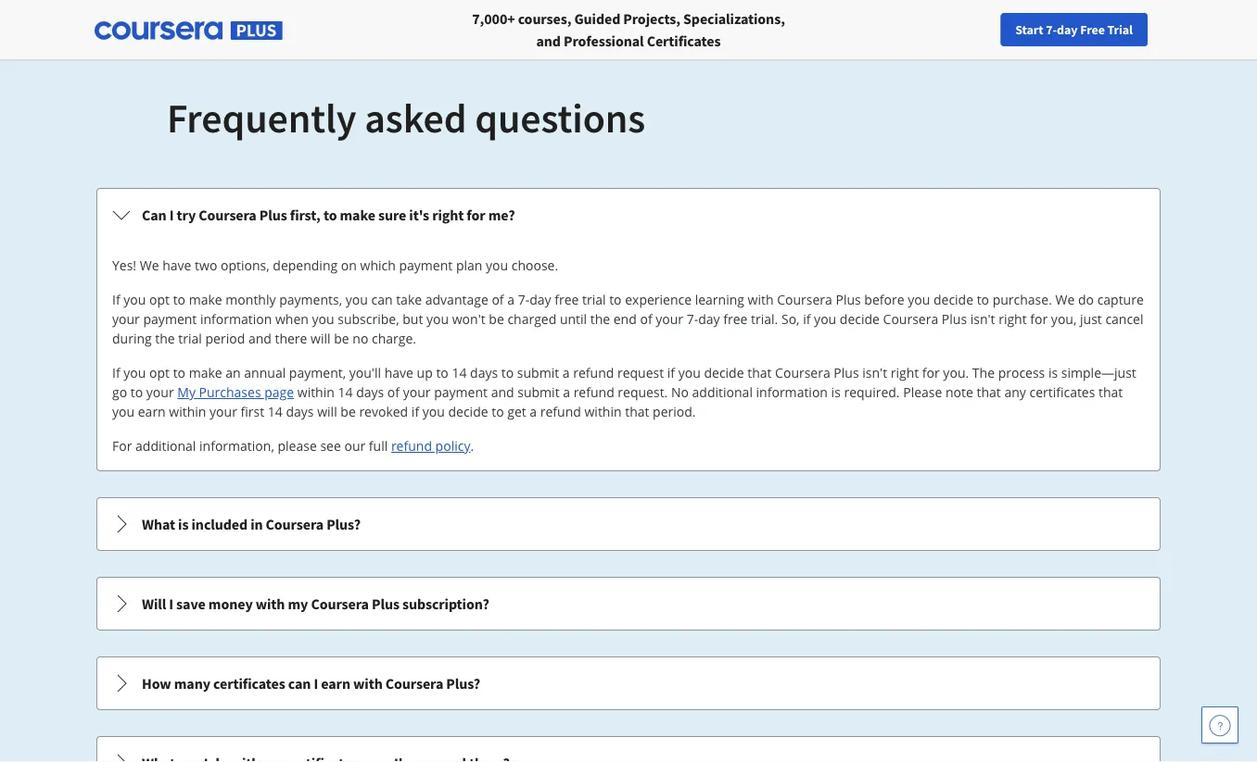 Task type: describe. For each thing, give the bounding box(es) containing it.
purchase.
[[993, 291, 1052, 309]]

7,000+
[[472, 9, 515, 28]]

decide inside if you opt to make an annual payment, you'll have up to 14 days to submit a refund request if you decide that coursera plus isn't right for you. the process is simple—just go to your
[[704, 364, 744, 382]]

to left monthly
[[173, 291, 185, 309]]

frequently asked questions
[[167, 92, 645, 143]]

if inside within 14 days of your payment and submit a refund request. no additional information is required. please note that any certificates that you earn within your first 14 days will be revoked if you decide to get a refund within that period.
[[411, 403, 419, 421]]

what is included in coursera plus? button
[[97, 499, 1160, 551]]

two
[[195, 257, 217, 274]]

0 vertical spatial free
[[555, 291, 579, 309]]

you up "go"
[[124, 364, 146, 382]]

isn't inside if you opt to make an annual payment, you'll have up to 14 days to submit a refund request if you decide that coursera plus isn't right for you. the process is simple—just go to your
[[862, 364, 887, 382]]

period
[[205, 330, 245, 348]]

options,
[[221, 257, 269, 274]]

find
[[906, 21, 930, 38]]

my purchases page
[[177, 384, 294, 401]]

experience
[[625, 291, 692, 309]]

2 vertical spatial 14
[[268, 403, 283, 421]]

make inside 'dropdown button'
[[340, 206, 375, 224]]

right inside 'if you opt to make monthly payments, you can take advantage of a 7-day free trial to experience learning with coursera plus before you decide to purchase. we do capture your payment information when you subscribe, but you won't be charged until the end of your 7-day free trial. so, if you decide coursera plus isn't right for you, just cancel during the trial period and there will be no charge.'
[[999, 311, 1027, 328]]

2 horizontal spatial of
[[640, 311, 652, 328]]

is inside if you opt to make an annual payment, you'll have up to 14 days to submit a refund request if you decide that coursera plus isn't right for you. the process is simple—just go to your
[[1048, 364, 1058, 382]]

can
[[142, 206, 166, 224]]

until
[[560, 311, 587, 328]]

subscribe,
[[338, 311, 399, 328]]

coursera inside will i save money with my coursera plus subscription? dropdown button
[[311, 595, 369, 614]]

how
[[142, 675, 171, 693]]

.
[[470, 438, 474, 455]]

plus left before
[[836, 291, 861, 309]]

my
[[177, 384, 196, 401]]

save
[[176, 595, 206, 614]]

decide down before
[[840, 311, 880, 328]]

will inside within 14 days of your payment and submit a refund request. no additional information is required. please note that any certificates that you earn within your first 14 days will be revoked if you decide to get a refund within that period.
[[317, 403, 337, 421]]

within 14 days of your payment and submit a refund request. no additional information is required. please note that any certificates that you earn within your first 14 days will be revoked if you decide to get a refund within that period.
[[112, 384, 1123, 421]]

coursera inside the what is included in coursera plus? dropdown button
[[266, 515, 324, 534]]

when
[[275, 311, 309, 328]]

additional inside within 14 days of your payment and submit a refund request. no additional information is required. please note that any certificates that you earn within your first 14 days will be revoked if you decide to get a refund within that period.
[[692, 384, 753, 401]]

period.
[[653, 403, 696, 421]]

0 vertical spatial have
[[162, 257, 191, 274]]

plus up the 'you.'
[[942, 311, 967, 328]]

first
[[241, 403, 264, 421]]

1 vertical spatial the
[[155, 330, 175, 348]]

1 horizontal spatial of
[[492, 291, 504, 309]]

no
[[671, 384, 689, 401]]

information inside within 14 days of your payment and submit a refund request. no additional information is required. please note that any certificates that you earn within your first 14 days will be revoked if you decide to get a refund within that period.
[[756, 384, 828, 401]]

an
[[226, 364, 241, 382]]

show notifications image
[[1051, 23, 1073, 45]]

to up get
[[501, 364, 514, 382]]

my purchases page link
[[177, 384, 294, 401]]

will i save money with my coursera plus subscription? button
[[97, 578, 1160, 630]]

with inside 'if you opt to make monthly payments, you can take advantage of a 7-day free trial to experience learning with coursera plus before you decide to purchase. we do capture your payment information when you subscribe, but you won't be charged until the end of your 7-day free trial. so, if you decide coursera plus isn't right for you, just cancel during the trial period and there will be no charge.'
[[748, 291, 774, 309]]

if you opt to make monthly payments, you can take advantage of a 7-day free trial to experience learning with coursera plus before you decide to purchase. we do capture your payment information when you subscribe, but you won't be charged until the end of your 7-day free trial. so, if you decide coursera plus isn't right for you, just cancel during the trial period and there will be no charge.
[[112, 291, 1144, 348]]

you right the plan
[[486, 257, 508, 274]]

for inside if you opt to make an annual payment, you'll have up to 14 days to submit a refund request if you decide that coursera plus isn't right for you. the process is simple—just go to your
[[922, 364, 940, 382]]

to right the up
[[436, 364, 448, 382]]

guided
[[574, 9, 620, 28]]

0 horizontal spatial 7-
[[518, 291, 529, 309]]

see
[[320, 438, 341, 455]]

0 vertical spatial we
[[140, 257, 159, 274]]

if inside if you opt to make an annual payment, you'll have up to 14 days to submit a refund request if you decide that coursera plus isn't right for you. the process is simple—just go to your
[[667, 364, 675, 382]]

opt for information
[[149, 291, 170, 309]]

you down the yes!
[[124, 291, 146, 309]]

your up during
[[112, 311, 140, 328]]

can i try coursera plus first, to make sure it's right for me?
[[142, 206, 515, 224]]

my
[[288, 595, 308, 614]]

if for if you opt to make an annual payment, you'll have up to 14 days to submit a refund request if you decide that coursera plus isn't right for you. the process is simple—just go to your
[[112, 364, 120, 382]]

0 horizontal spatial days
[[286, 403, 314, 421]]

coursera inside if you opt to make an annual payment, you'll have up to 14 days to submit a refund request if you decide that coursera plus isn't right for you. the process is simple—just go to your
[[775, 364, 830, 382]]

1 horizontal spatial 14
[[338, 384, 353, 401]]

trial
[[1107, 21, 1133, 38]]

your down purchases
[[210, 403, 237, 421]]

frequently
[[167, 92, 356, 143]]

included
[[191, 515, 248, 534]]

i for can
[[169, 206, 174, 224]]

do
[[1078, 291, 1094, 309]]

earn inside dropdown button
[[321, 675, 350, 693]]

revoked
[[359, 403, 408, 421]]

questions
[[475, 92, 645, 143]]

1 vertical spatial days
[[356, 384, 384, 401]]

and inside 'if you opt to make monthly payments, you can take advantage of a 7-day free trial to experience learning with coursera plus before you decide to purchase. we do capture your payment information when you subscribe, but you won't be charged until the end of your 7-day free trial. so, if you decide coursera plus isn't right for you, just cancel during the trial period and there will be no charge.'
[[248, 330, 271, 348]]

0 vertical spatial be
[[489, 311, 504, 328]]

start 7-day free trial
[[1015, 21, 1133, 38]]

right inside 'dropdown button'
[[432, 206, 464, 224]]

purchases
[[199, 384, 261, 401]]

page
[[264, 384, 294, 401]]

monthly
[[226, 291, 276, 309]]

payments,
[[279, 291, 342, 309]]

coursera plus image
[[95, 21, 283, 40]]

it's
[[409, 206, 429, 224]]

refund right full
[[391, 438, 432, 455]]

1 horizontal spatial the
[[590, 311, 610, 328]]

refund right get
[[540, 403, 581, 421]]

14 inside if you opt to make an annual payment, you'll have up to 14 days to submit a refund request if you decide that coursera plus isn't right for you. the process is simple—just go to your
[[452, 364, 467, 382]]

if inside 'if you opt to make monthly payments, you can take advantage of a 7-day free trial to experience learning with coursera plus before you decide to purchase. we do capture your payment information when you subscribe, but you won't be charged until the end of your 7-day free trial. so, if you decide coursera plus isn't right for you, just cancel during the trial period and there will be no charge.'
[[803, 311, 811, 328]]

2 vertical spatial 7-
[[687, 311, 698, 328]]

note
[[946, 384, 973, 401]]

no
[[353, 330, 368, 348]]

won't
[[452, 311, 485, 328]]

please
[[278, 438, 317, 455]]

i for will
[[169, 595, 173, 614]]

to right "go"
[[130, 384, 143, 401]]

can inside dropdown button
[[288, 675, 311, 693]]

process
[[998, 364, 1045, 382]]

information,
[[199, 438, 274, 455]]

you down "go"
[[112, 403, 135, 421]]

0 vertical spatial plus?
[[326, 515, 361, 534]]

have inside if you opt to make an annual payment, you'll have up to 14 days to submit a refund request if you decide that coursera plus isn't right for you. the process is simple—just go to your
[[384, 364, 413, 382]]

can inside 'if you opt to make monthly payments, you can take advantage of a 7-day free trial to experience learning with coursera plus before you decide to purchase. we do capture your payment information when you subscribe, but you won't be charged until the end of your 7-day free trial. so, if you decide coursera plus isn't right for you, just cancel during the trial period and there will be no charge.'
[[371, 291, 393, 309]]

i inside the how many certificates can i earn with coursera plus? dropdown button
[[314, 675, 318, 693]]

certificates
[[647, 32, 721, 50]]

coursera image
[[22, 15, 140, 45]]

capture
[[1097, 291, 1144, 309]]

our
[[344, 438, 365, 455]]

yes! we have two options, depending on which payment plan you choose.
[[112, 257, 558, 274]]

depending
[[273, 257, 338, 274]]

isn't inside 'if you opt to make monthly payments, you can take advantage of a 7-day free trial to experience learning with coursera plus before you decide to purchase. we do capture your payment information when you subscribe, but you won't be charged until the end of your 7-day free trial. so, if you decide coursera plus isn't right for you, just cancel during the trial period and there will be no charge.'
[[970, 311, 995, 328]]

cancel
[[1105, 311, 1143, 328]]

2 horizontal spatial within
[[584, 403, 622, 421]]

policy
[[435, 438, 470, 455]]

yes!
[[112, 257, 136, 274]]

a inside if you opt to make an annual payment, you'll have up to 14 days to submit a refund request if you decide that coursera plus isn't right for you. the process is simple—just go to your
[[563, 364, 570, 382]]

opt for go
[[149, 364, 170, 382]]

your inside if you opt to make an annual payment, you'll have up to 14 days to submit a refund request if you decide that coursera plus isn't right for you. the process is simple—just go to your
[[146, 384, 174, 401]]

refund left request.
[[573, 384, 614, 401]]

refund policy link
[[391, 438, 470, 455]]

how many certificates can i earn with coursera plus?
[[142, 675, 480, 693]]

that down the
[[977, 384, 1001, 401]]

charged
[[507, 311, 556, 328]]

you,
[[1051, 311, 1077, 328]]

there
[[275, 330, 307, 348]]

decide left "purchase."
[[933, 291, 973, 309]]

many
[[174, 675, 210, 693]]

earn inside within 14 days of your payment and submit a refund request. no additional information is required. please note that any certificates that you earn within your first 14 days will be revoked if you decide to get a refund within that period.
[[138, 403, 166, 421]]

subscription?
[[402, 595, 489, 614]]

we inside 'if you opt to make monthly payments, you can take advantage of a 7-day free trial to experience learning with coursera plus before you decide to purchase. we do capture your payment information when you subscribe, but you won't be charged until the end of your 7-day free trial. so, if you decide coursera plus isn't right for you, just cancel during the trial period and there will be no charge.'
[[1055, 291, 1075, 309]]

payment inside within 14 days of your payment and submit a refund request. no additional information is required. please note that any certificates that you earn within your first 14 days will be revoked if you decide to get a refund within that period.
[[434, 384, 488, 401]]

you up subscribe, in the top left of the page
[[346, 291, 368, 309]]

your down the up
[[403, 384, 431, 401]]

start 7-day free trial button
[[1001, 13, 1148, 46]]

and inside 7,000+ courses, guided projects, specializations, and professional certificates
[[536, 32, 561, 50]]



Task type: vqa. For each thing, say whether or not it's contained in the screenshot.
opt
yes



Task type: locate. For each thing, give the bounding box(es) containing it.
1 vertical spatial free
[[723, 311, 748, 328]]

learning
[[695, 291, 744, 309]]

isn't
[[970, 311, 995, 328], [862, 364, 887, 382]]

day inside "button"
[[1057, 21, 1078, 38]]

to up my
[[173, 364, 185, 382]]

list containing can i try coursera plus first, to make sure it's right for me?
[[95, 186, 1162, 763]]

1 horizontal spatial if
[[667, 364, 675, 382]]

trial
[[582, 291, 606, 309], [178, 330, 202, 348]]

your down experience
[[656, 311, 683, 328]]

0 vertical spatial submit
[[517, 364, 559, 382]]

refund inside if you opt to make an annual payment, you'll have up to 14 days to submit a refund request if you decide that coursera plus isn't right for you. the process is simple—just go to your
[[573, 364, 614, 382]]

information inside 'if you opt to make monthly payments, you can take advantage of a 7-day free trial to experience learning with coursera plus before you decide to purchase. we do capture your payment information when you subscribe, but you won't be charged until the end of your 7-day free trial. so, if you decide coursera plus isn't right for you, just cancel during the trial period and there will be no charge.'
[[200, 311, 272, 328]]

1 vertical spatial information
[[756, 384, 828, 401]]

payment up take
[[399, 257, 453, 274]]

1 horizontal spatial we
[[1055, 291, 1075, 309]]

1 vertical spatial we
[[1055, 291, 1075, 309]]

0 vertical spatial is
[[1048, 364, 1058, 382]]

you up the refund policy link
[[422, 403, 445, 421]]

to inside 'dropdown button'
[[323, 206, 337, 224]]

2 horizontal spatial and
[[536, 32, 561, 50]]

the right during
[[155, 330, 175, 348]]

that inside if you opt to make an annual payment, you'll have up to 14 days to submit a refund request if you decide that coursera plus isn't right for you. the process is simple—just go to your
[[747, 364, 772, 382]]

days inside if you opt to make an annual payment, you'll have up to 14 days to submit a refund request if you decide that coursera plus isn't right for you. the process is simple—just go to your
[[470, 364, 498, 382]]

within down payment,
[[297, 384, 335, 401]]

for left me?
[[467, 206, 485, 224]]

1 vertical spatial can
[[288, 675, 311, 693]]

payment
[[399, 257, 453, 274], [143, 311, 197, 328], [434, 384, 488, 401]]

make inside 'if you opt to make monthly payments, you can take advantage of a 7-day free trial to experience learning with coursera plus before you decide to purchase. we do capture your payment information when you subscribe, but you won't be charged until the end of your 7-day free trial. so, if you decide coursera plus isn't right for you, just cancel during the trial period and there will be no charge.'
[[189, 291, 222, 309]]

0 horizontal spatial free
[[555, 291, 579, 309]]

list
[[95, 186, 1162, 763]]

and inside within 14 days of your payment and submit a refund request. no additional information is required. please note that any certificates that you earn within your first 14 days will be revoked if you decide to get a refund within that period.
[[491, 384, 514, 401]]

be up our
[[340, 403, 356, 421]]

coursera right "try"
[[199, 206, 257, 224]]

0 vertical spatial certificates
[[1029, 384, 1095, 401]]

right up the please
[[891, 364, 919, 382]]

the
[[590, 311, 610, 328], [155, 330, 175, 348]]

will inside 'if you opt to make monthly payments, you can take advantage of a 7-day free trial to experience learning with coursera plus before you decide to purchase. we do capture your payment information when you subscribe, but you won't be charged until the end of your 7-day free trial. so, if you decide coursera plus isn't right for you, just cancel during the trial period and there will be no charge.'
[[311, 330, 331, 348]]

if up 'no'
[[667, 364, 675, 382]]

7- up charged
[[518, 291, 529, 309]]

submit inside if you opt to make an annual payment, you'll have up to 14 days to submit a refund request if you decide that coursera plus isn't right for you. the process is simple—just go to your
[[517, 364, 559, 382]]

which
[[360, 257, 396, 274]]

of right end at top
[[640, 311, 652, 328]]

end
[[613, 311, 637, 328]]

plus?
[[326, 515, 361, 534], [446, 675, 480, 693]]

14
[[452, 364, 467, 382], [338, 384, 353, 401], [268, 403, 283, 421]]

0 horizontal spatial is
[[178, 515, 189, 534]]

coursera inside the how many certificates can i earn with coursera plus? dropdown button
[[385, 675, 443, 693]]

money
[[208, 595, 253, 614]]

0 horizontal spatial trial
[[178, 330, 202, 348]]

information down 'so,'
[[756, 384, 828, 401]]

in
[[250, 515, 263, 534]]

coursera down subscription?
[[385, 675, 443, 693]]

7-
[[1046, 21, 1057, 38], [518, 291, 529, 309], [687, 311, 698, 328]]

certificates inside dropdown button
[[213, 675, 285, 693]]

1 vertical spatial certificates
[[213, 675, 285, 693]]

0 vertical spatial additional
[[692, 384, 753, 401]]

can i try coursera plus first, to make sure it's right for me? button
[[97, 189, 1160, 241]]

request
[[617, 364, 664, 382]]

free
[[1080, 21, 1105, 38]]

of right advantage
[[492, 291, 504, 309]]

0 vertical spatial with
[[748, 291, 774, 309]]

advantage
[[425, 291, 488, 309]]

right right it's
[[432, 206, 464, 224]]

1 vertical spatial day
[[529, 291, 551, 309]]

you'll
[[349, 364, 381, 382]]

1 vertical spatial opt
[[149, 364, 170, 382]]

2 horizontal spatial 14
[[452, 364, 467, 382]]

1 vertical spatial be
[[334, 330, 349, 348]]

0 horizontal spatial can
[[288, 675, 311, 693]]

of
[[492, 291, 504, 309], [640, 311, 652, 328], [387, 384, 400, 401]]

projects,
[[623, 9, 680, 28]]

2 if from the top
[[112, 364, 120, 382]]

we right the yes!
[[140, 257, 159, 274]]

1 horizontal spatial right
[[891, 364, 919, 382]]

with inside the how many certificates can i earn with coursera plus? dropdown button
[[353, 675, 383, 693]]

find your new career
[[906, 21, 1022, 38]]

can
[[371, 291, 393, 309], [288, 675, 311, 693]]

you right but
[[426, 311, 449, 328]]

for up the please
[[922, 364, 940, 382]]

1 horizontal spatial isn't
[[970, 311, 995, 328]]

to left get
[[492, 403, 504, 421]]

1 vertical spatial i
[[169, 595, 173, 614]]

your left my
[[146, 384, 174, 401]]

7- inside "button"
[[1046, 21, 1057, 38]]

is left the required.
[[831, 384, 841, 401]]

i left "try"
[[169, 206, 174, 224]]

will
[[142, 595, 166, 614]]

0 horizontal spatial isn't
[[862, 364, 887, 382]]

make left 'sure'
[[340, 206, 375, 224]]

7- down learning
[[687, 311, 698, 328]]

opt
[[149, 291, 170, 309], [149, 364, 170, 382]]

during
[[112, 330, 152, 348]]

i down will i save money with my coursera plus subscription?
[[314, 675, 318, 693]]

be left the no
[[334, 330, 349, 348]]

1 vertical spatial is
[[831, 384, 841, 401]]

0 vertical spatial make
[[340, 206, 375, 224]]

1 horizontal spatial within
[[297, 384, 335, 401]]

to
[[323, 206, 337, 224], [173, 291, 185, 309], [609, 291, 622, 309], [977, 291, 989, 309], [173, 364, 185, 382], [436, 364, 448, 382], [501, 364, 514, 382], [130, 384, 143, 401], [492, 403, 504, 421]]

coursera down before
[[883, 311, 938, 328]]

plus left subscription?
[[372, 595, 399, 614]]

0 horizontal spatial additional
[[135, 438, 196, 455]]

opt inside if you opt to make an annual payment, you'll have up to 14 days to submit a refund request if you decide that coursera plus isn't right for you. the process is simple—just go to your
[[149, 364, 170, 382]]

decide down learning
[[704, 364, 744, 382]]

a inside 'if you opt to make monthly payments, you can take advantage of a 7-day free trial to experience learning with coursera plus before you decide to purchase. we do capture your payment information when you subscribe, but you won't be charged until the end of your 7-day free trial. so, if you decide coursera plus isn't right for you, just cancel during the trial period and there will be no charge.'
[[507, 291, 514, 309]]

of inside within 14 days of your payment and submit a refund request. no additional information is required. please note that any certificates that you earn within your first 14 days will be revoked if you decide to get a refund within that period.
[[387, 384, 400, 401]]

days down you'll
[[356, 384, 384, 401]]

new
[[960, 21, 984, 38]]

trial.
[[751, 311, 778, 328]]

2 vertical spatial right
[[891, 364, 919, 382]]

have left the up
[[384, 364, 413, 382]]

if down the yes!
[[112, 291, 120, 309]]

the
[[972, 364, 995, 382]]

0 horizontal spatial day
[[529, 291, 551, 309]]

if for if you opt to make monthly payments, you can take advantage of a 7-day free trial to experience learning with coursera plus before you decide to purchase. we do capture your payment information when you subscribe, but you won't be charged until the end of your 7-day free trial. so, if you decide coursera plus isn't right for you, just cancel during the trial period and there will be no charge.
[[112, 291, 120, 309]]

i right will
[[169, 595, 173, 614]]

is inside within 14 days of your payment and submit a refund request. no additional information is required. please note that any certificates that you earn within your first 14 days will be revoked if you decide to get a refund within that period.
[[831, 384, 841, 401]]

refund
[[573, 364, 614, 382], [573, 384, 614, 401], [540, 403, 581, 421], [391, 438, 432, 455]]

1 horizontal spatial 7-
[[687, 311, 698, 328]]

career
[[987, 21, 1022, 38]]

is right process
[[1048, 364, 1058, 382]]

isn't down "purchase."
[[970, 311, 995, 328]]

1 horizontal spatial plus?
[[446, 675, 480, 693]]

to inside within 14 days of your payment and submit a refund request. no additional information is required. please note that any certificates that you earn within your first 14 days will be revoked if you decide to get a refund within that period.
[[492, 403, 504, 421]]

submit inside within 14 days of your payment and submit a refund request. no additional information is required. please note that any certificates that you earn within your first 14 days will be revoked if you decide to get a refund within that period.
[[517, 384, 560, 401]]

None search field
[[255, 12, 533, 49]]

i inside will i save money with my coursera plus subscription? dropdown button
[[169, 595, 173, 614]]

what is included in coursera plus?
[[142, 515, 361, 534]]

coursera right the my
[[311, 595, 369, 614]]

coursera up 'so,'
[[777, 291, 832, 309]]

professional
[[564, 32, 644, 50]]

required.
[[844, 384, 900, 401]]

0 horizontal spatial right
[[432, 206, 464, 224]]

1 horizontal spatial trial
[[582, 291, 606, 309]]

7,000+ courses, guided projects, specializations, and professional certificates
[[472, 9, 785, 50]]

0 vertical spatial will
[[311, 330, 331, 348]]

coursera
[[199, 206, 257, 224], [777, 291, 832, 309], [883, 311, 938, 328], [775, 364, 830, 382], [266, 515, 324, 534], [311, 595, 369, 614], [385, 675, 443, 693]]

can down the my
[[288, 675, 311, 693]]

2 vertical spatial of
[[387, 384, 400, 401]]

2 vertical spatial day
[[698, 311, 720, 328]]

simple—just
[[1061, 364, 1136, 382]]

2 vertical spatial be
[[340, 403, 356, 421]]

1 opt from the top
[[149, 291, 170, 309]]

within
[[297, 384, 335, 401], [169, 403, 206, 421], [584, 403, 622, 421]]

that
[[747, 364, 772, 382], [977, 384, 1001, 401], [1099, 384, 1123, 401], [625, 403, 649, 421]]

your right find
[[933, 21, 957, 38]]

make down two
[[189, 291, 222, 309]]

get
[[507, 403, 526, 421]]

1 vertical spatial earn
[[321, 675, 350, 693]]

0 horizontal spatial have
[[162, 257, 191, 274]]

your
[[933, 21, 957, 38], [112, 311, 140, 328], [656, 311, 683, 328], [146, 384, 174, 401], [403, 384, 431, 401], [210, 403, 237, 421]]

payment inside 'if you opt to make monthly payments, you can take advantage of a 7-day free trial to experience learning with coursera plus before you decide to purchase. we do capture your payment information when you subscribe, but you won't be charged until the end of your 7-day free trial. so, if you decide coursera plus isn't right for you, just cancel during the trial period and there will be no charge.'
[[143, 311, 197, 328]]

that down request.
[[625, 403, 649, 421]]

1 horizontal spatial is
[[831, 384, 841, 401]]

payment,
[[289, 364, 346, 382]]

for inside 'dropdown button'
[[467, 206, 485, 224]]

days
[[470, 364, 498, 382], [356, 384, 384, 401], [286, 403, 314, 421]]

make for payments,
[[189, 291, 222, 309]]

plan
[[456, 257, 482, 274]]

you
[[486, 257, 508, 274], [124, 291, 146, 309], [346, 291, 368, 309], [908, 291, 930, 309], [312, 311, 334, 328], [426, 311, 449, 328], [814, 311, 836, 328], [124, 364, 146, 382], [678, 364, 701, 382], [112, 403, 135, 421], [422, 403, 445, 421]]

plus inside dropdown button
[[372, 595, 399, 614]]

2 vertical spatial if
[[411, 403, 419, 421]]

for inside 'if you opt to make monthly payments, you can take advantage of a 7-day free trial to experience learning with coursera plus before you decide to purchase. we do capture your payment information when you subscribe, but you won't be charged until the end of your 7-day free trial. so, if you decide coursera plus isn't right for you, just cancel during the trial period and there will be no charge.'
[[1030, 311, 1048, 328]]

that down simple—just
[[1099, 384, 1123, 401]]

just
[[1080, 311, 1102, 328]]

0 vertical spatial if
[[112, 291, 120, 309]]

right
[[432, 206, 464, 224], [999, 311, 1027, 328], [891, 364, 919, 382]]

help center image
[[1209, 715, 1231, 737]]

1 horizontal spatial certificates
[[1029, 384, 1095, 401]]

1 if from the top
[[112, 291, 120, 309]]

2 vertical spatial and
[[491, 384, 514, 401]]

to up end at top
[[609, 291, 622, 309]]

free up until
[[555, 291, 579, 309]]

decide up .
[[448, 403, 488, 421]]

1 vertical spatial payment
[[143, 311, 197, 328]]

0 horizontal spatial we
[[140, 257, 159, 274]]

0 vertical spatial trial
[[582, 291, 606, 309]]

first,
[[290, 206, 321, 224]]

2 vertical spatial with
[[353, 675, 383, 693]]

how many certificates can i earn with coursera plus? button
[[97, 658, 1160, 710]]

certificates
[[1029, 384, 1095, 401], [213, 675, 285, 693]]

we up you,
[[1055, 291, 1075, 309]]

plus
[[259, 206, 287, 224], [836, 291, 861, 309], [942, 311, 967, 328], [834, 364, 859, 382], [372, 595, 399, 614]]

certificates inside within 14 days of your payment and submit a refund request. no additional information is required. please note that any certificates that you earn within your first 14 days will be revoked if you decide to get a refund within that period.
[[1029, 384, 1095, 401]]

for left you,
[[1030, 311, 1048, 328]]

days down won't
[[470, 364, 498, 382]]

choose.
[[511, 257, 558, 274]]

to left "purchase."
[[977, 291, 989, 309]]

any
[[1004, 384, 1026, 401]]

1 horizontal spatial days
[[356, 384, 384, 401]]

you up 'no'
[[678, 364, 701, 382]]

0 horizontal spatial if
[[411, 403, 419, 421]]

1 vertical spatial have
[[384, 364, 413, 382]]

1 horizontal spatial information
[[756, 384, 828, 401]]

before
[[864, 291, 904, 309]]

opt inside 'if you opt to make monthly payments, you can take advantage of a 7-day free trial to experience learning with coursera plus before you decide to purchase. we do capture your payment information when you subscribe, but you won't be charged until the end of your 7-day free trial. so, if you decide coursera plus isn't right for you, just cancel during the trial period and there will be no charge.'
[[149, 291, 170, 309]]

1 vertical spatial right
[[999, 311, 1027, 328]]

is right what
[[178, 515, 189, 534]]

additional right 'no'
[[692, 384, 753, 401]]

for additional information, please see our full refund policy .
[[112, 438, 474, 455]]

have left two
[[162, 257, 191, 274]]

payment up policy
[[434, 384, 488, 401]]

1 vertical spatial for
[[1030, 311, 1048, 328]]

plus inside if you opt to make an annual payment, you'll have up to 14 days to submit a refund request if you decide that coursera plus isn't right for you. the process is simple—just go to your
[[834, 364, 859, 382]]

days down page
[[286, 403, 314, 421]]

1 vertical spatial submit
[[517, 384, 560, 401]]

decide inside within 14 days of your payment and submit a refund request. no additional information is required. please note that any certificates that you earn within your first 14 days will be revoked if you decide to get a refund within that period.
[[448, 403, 488, 421]]

be right won't
[[489, 311, 504, 328]]

specializations,
[[683, 9, 785, 28]]

you right before
[[908, 291, 930, 309]]

what
[[142, 515, 175, 534]]

make inside if you opt to make an annual payment, you'll have up to 14 days to submit a refund request if you decide that coursera plus isn't right for you. the process is simple—just go to your
[[189, 364, 222, 382]]

0 vertical spatial isn't
[[970, 311, 995, 328]]

for
[[467, 206, 485, 224], [1030, 311, 1048, 328], [922, 364, 940, 382]]

0 horizontal spatial plus?
[[326, 515, 361, 534]]

1 vertical spatial make
[[189, 291, 222, 309]]

0 vertical spatial if
[[803, 311, 811, 328]]

1 horizontal spatial and
[[491, 384, 514, 401]]

i inside can i try coursera plus first, to make sure it's right for me? 'dropdown button'
[[169, 206, 174, 224]]

make for annual
[[189, 364, 222, 382]]

day
[[1057, 21, 1078, 38], [529, 291, 551, 309], [698, 311, 720, 328]]

if right revoked
[[411, 403, 419, 421]]

but
[[403, 311, 423, 328]]

asked
[[365, 92, 467, 143]]

charge.
[[372, 330, 416, 348]]

14 down you'll
[[338, 384, 353, 401]]

0 horizontal spatial 14
[[268, 403, 283, 421]]

payment up during
[[143, 311, 197, 328]]

plus up the required.
[[834, 364, 859, 382]]

opt up during
[[149, 291, 170, 309]]

with
[[748, 291, 774, 309], [256, 595, 285, 614], [353, 675, 383, 693]]

annual
[[244, 364, 286, 382]]

be inside within 14 days of your payment and submit a refund request. no additional information is required. please note that any certificates that you earn within your first 14 days will be revoked if you decide to get a refund within that period.
[[340, 403, 356, 421]]

0 vertical spatial payment
[[399, 257, 453, 274]]

1 horizontal spatial day
[[698, 311, 720, 328]]

2 vertical spatial is
[[178, 515, 189, 534]]

0 horizontal spatial of
[[387, 384, 400, 401]]

you down payments,
[[312, 311, 334, 328]]

1 vertical spatial with
[[256, 595, 285, 614]]

within down my
[[169, 403, 206, 421]]

plus? down our
[[326, 515, 361, 534]]

plus? down subscription?
[[446, 675, 480, 693]]

1 vertical spatial 14
[[338, 384, 353, 401]]

on
[[341, 257, 357, 274]]

1 vertical spatial trial
[[178, 330, 202, 348]]

will
[[311, 330, 331, 348], [317, 403, 337, 421]]

the left end at top
[[590, 311, 610, 328]]

0 vertical spatial 7-
[[1046, 21, 1057, 38]]

within down if you opt to make an annual payment, you'll have up to 14 days to submit a refund request if you decide that coursera plus isn't right for you. the process is simple—just go to your
[[584, 403, 622, 421]]

earn down will i save money with my coursera plus subscription?
[[321, 675, 350, 693]]

0 vertical spatial information
[[200, 311, 272, 328]]

if right 'so,'
[[803, 311, 811, 328]]

0 horizontal spatial and
[[248, 330, 271, 348]]

2 horizontal spatial 7-
[[1046, 21, 1057, 38]]

0 vertical spatial day
[[1057, 21, 1078, 38]]

with inside will i save money with my coursera plus subscription? dropdown button
[[256, 595, 285, 614]]

0 vertical spatial for
[[467, 206, 485, 224]]

go
[[112, 384, 127, 401]]

up
[[417, 364, 433, 382]]

1 vertical spatial of
[[640, 311, 652, 328]]

0 vertical spatial earn
[[138, 403, 166, 421]]

0 vertical spatial can
[[371, 291, 393, 309]]

2 horizontal spatial for
[[1030, 311, 1048, 328]]

1 horizontal spatial can
[[371, 291, 393, 309]]

1 horizontal spatial free
[[723, 311, 748, 328]]

coursera right 'in'
[[266, 515, 324, 534]]

try
[[177, 206, 196, 224]]

please
[[903, 384, 942, 401]]

14 down page
[[268, 403, 283, 421]]

2 horizontal spatial day
[[1057, 21, 1078, 38]]

right inside if you opt to make an annual payment, you'll have up to 14 days to submit a refund request if you decide that coursera plus isn't right for you. the process is simple—just go to your
[[891, 364, 919, 382]]

plus inside 'dropdown button'
[[259, 206, 287, 224]]

trial up until
[[582, 291, 606, 309]]

0 vertical spatial right
[[432, 206, 464, 224]]

find your new career link
[[897, 19, 1032, 42]]

2 horizontal spatial if
[[803, 311, 811, 328]]

0 vertical spatial and
[[536, 32, 561, 50]]

courses,
[[518, 9, 571, 28]]

you right 'so,'
[[814, 311, 836, 328]]

1 vertical spatial additional
[[135, 438, 196, 455]]

2 opt from the top
[[149, 364, 170, 382]]

2 vertical spatial for
[[922, 364, 940, 382]]

day left free
[[1057, 21, 1078, 38]]

free down learning
[[723, 311, 748, 328]]

if inside 'if you opt to make monthly payments, you can take advantage of a 7-day free trial to experience learning with coursera plus before you decide to purchase. we do capture your payment information when you subscribe, but you won't be charged until the end of your 7-day free trial. so, if you decide coursera plus isn't right for you, just cancel during the trial period and there will be no charge.'
[[112, 291, 120, 309]]

coursera down 'so,'
[[775, 364, 830, 382]]

coursera inside can i try coursera plus first, to make sure it's right for me? 'dropdown button'
[[199, 206, 257, 224]]

right down "purchase."
[[999, 311, 1027, 328]]

0 horizontal spatial within
[[169, 403, 206, 421]]

to right first,
[[323, 206, 337, 224]]

i
[[169, 206, 174, 224], [169, 595, 173, 614], [314, 675, 318, 693]]

if
[[803, 311, 811, 328], [667, 364, 675, 382], [411, 403, 419, 421]]

is inside dropdown button
[[178, 515, 189, 534]]

and down courses,
[[536, 32, 561, 50]]

14 right the up
[[452, 364, 467, 382]]

if inside if you opt to make an annual payment, you'll have up to 14 days to submit a refund request if you decide that coursera plus isn't right for you. the process is simple—just go to your
[[112, 364, 120, 382]]

2 horizontal spatial right
[[999, 311, 1027, 328]]

information up period at the left of page
[[200, 311, 272, 328]]

1 horizontal spatial earn
[[321, 675, 350, 693]]

1 vertical spatial 7-
[[518, 291, 529, 309]]

1 vertical spatial if
[[112, 364, 120, 382]]

additional right for
[[135, 438, 196, 455]]

for
[[112, 438, 132, 455]]

if up "go"
[[112, 364, 120, 382]]



